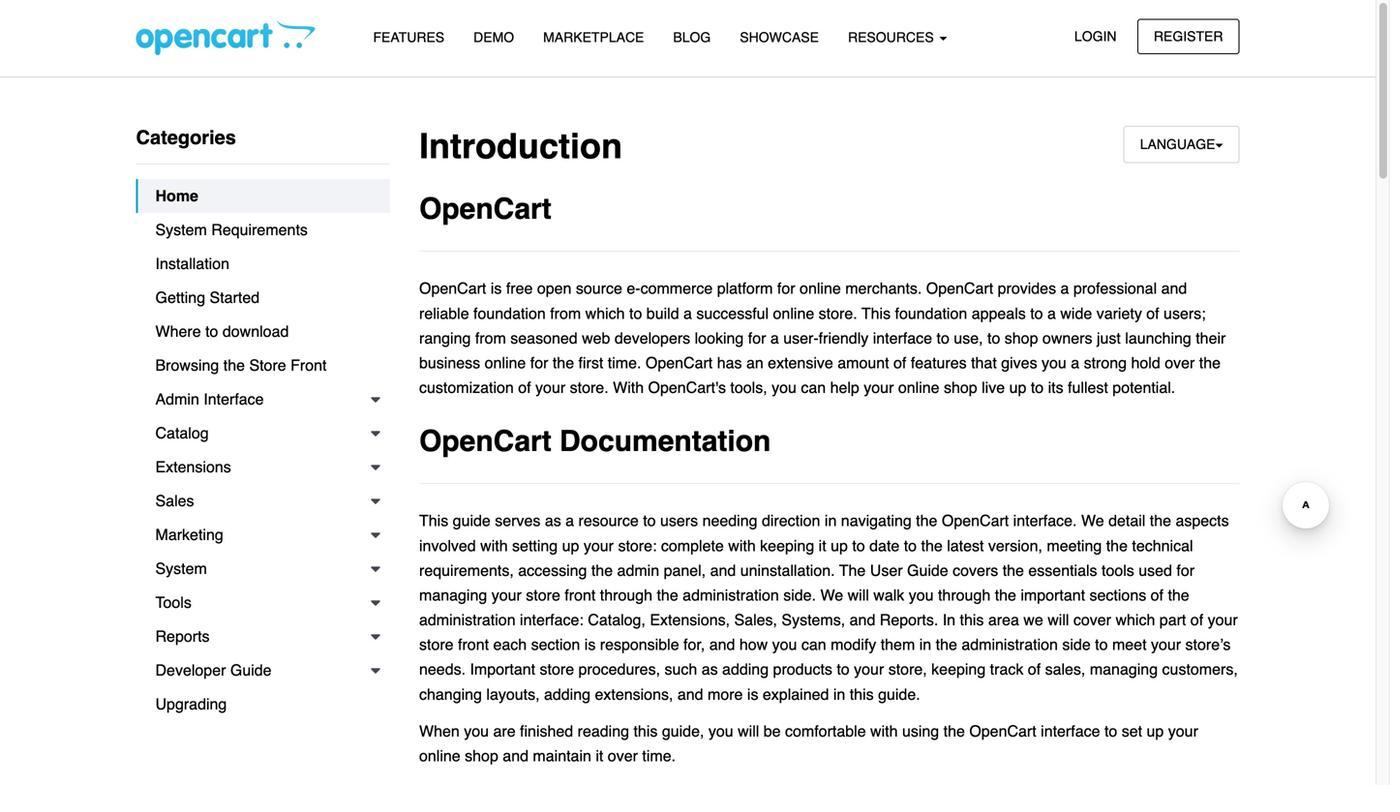 Task type: describe. For each thing, give the bounding box(es) containing it.
installation
[[155, 255, 229, 273]]

to up features
[[937, 329, 950, 347]]

you up 'reports.'
[[909, 586, 934, 604]]

the up area
[[995, 586, 1017, 604]]

modify
[[831, 636, 877, 654]]

a left wide
[[1048, 304, 1056, 322]]

sales
[[155, 492, 194, 510]]

1 horizontal spatial we
[[1082, 512, 1105, 530]]

2 horizontal spatial is
[[747, 685, 759, 703]]

time. inside the when you are finished reading this guide, you will be comfortable with using the opencart interface to set up your online shop and maintain it over time.
[[642, 747, 676, 765]]

browsing
[[155, 356, 219, 374]]

changing
[[419, 685, 482, 703]]

this guide serves as a resource to users needing direction in navigating the opencart interface. we detail the aspects involved with setting up your store: complete with keeping it up to date to the latest version, meeting the technical requirements, accessing the admin panel, and uninstallation. the user guide covers the essentials tools used for managing your store front through the administration side. we will walk you through the important sections of the administration interface: catalog, extensions, sales, systems, and reports. in this area we will cover which part of your store front each section is responsible for, and how you can modify them in the administration side to meet your store's needs. important store procedures, such as adding products to your store, keeping track of sales, managing customers, changing layouts, adding extensions, and more is explained in this guide.
[[419, 512, 1238, 703]]

procedures,
[[579, 661, 660, 679]]

1 vertical spatial will
[[1048, 611, 1070, 629]]

live
[[982, 379, 1005, 397]]

to down 'modify'
[[837, 661, 850, 679]]

direction
[[762, 512, 821, 530]]

system link
[[136, 552, 390, 586]]

of right amount on the top right
[[894, 354, 907, 372]]

the up part
[[1168, 586, 1190, 604]]

0 vertical spatial from
[[550, 304, 581, 322]]

friendly
[[819, 329, 869, 347]]

its
[[1048, 379, 1064, 397]]

systems,
[[782, 611, 846, 629]]

accessing
[[518, 562, 587, 579]]

appeals
[[972, 304, 1026, 322]]

reports.
[[880, 611, 939, 629]]

system requirements
[[155, 221, 308, 239]]

which inside this guide serves as a resource to users needing direction in navigating the opencart interface. we detail the aspects involved with setting up your store: complete with keeping it up to date to the latest version, meeting the technical requirements, accessing the admin panel, and uninstallation. the user guide covers the essentials tools used for managing your store front through the administration side. we will walk you through the important sections of the administration interface: catalog, extensions, sales, systems, and reports. in this area we will cover which part of your store front each section is responsible for, and how you can modify them in the administration side to meet your store's needs. important store procedures, such as adding products to your store, keeping track of sales, managing customers, changing layouts, adding extensions, and more is explained in this guide.
[[1116, 611, 1156, 629]]

extensions,
[[595, 685, 673, 703]]

1 vertical spatial administration
[[419, 611, 516, 629]]

0 vertical spatial as
[[545, 512, 561, 530]]

responsible
[[600, 636, 679, 654]]

the left latest
[[921, 537, 943, 555]]

marketplace link
[[529, 20, 659, 54]]

up up accessing
[[562, 537, 580, 555]]

for inside this guide serves as a resource to users needing direction in navigating the opencart interface. we detail the aspects involved with setting up your store: complete with keeping it up to date to the latest version, meeting the technical requirements, accessing the admin panel, and uninstallation. the user guide covers the essentials tools used for managing your store front through the administration side. we will walk you through the important sections of the administration interface: catalog, extensions, sales, systems, and reports. in this area we will cover which part of your store front each section is responsible for, and how you can modify them in the administration side to meet your store's needs. important store procedures, such as adding products to your store, keeping track of sales, managing customers, changing layouts, adding extensions, and more is explained in this guide.
[[1177, 562, 1195, 579]]

seasoned
[[511, 329, 578, 347]]

successful
[[697, 304, 769, 322]]

opencart up opencart's
[[646, 354, 713, 372]]

register
[[1154, 29, 1224, 44]]

finished
[[520, 722, 573, 740]]

upgrading link
[[136, 688, 390, 721]]

be
[[764, 722, 781, 740]]

used
[[1139, 562, 1173, 579]]

first
[[579, 354, 604, 372]]

tools
[[1102, 562, 1135, 579]]

0 horizontal spatial from
[[475, 329, 506, 347]]

opencart down customization
[[419, 425, 552, 458]]

online inside the when you are finished reading this guide, you will be comfortable with using the opencart interface to set up your online shop and maintain it over time.
[[419, 747, 461, 765]]

where to download link
[[136, 315, 390, 349]]

we
[[1024, 611, 1044, 629]]

cover
[[1074, 611, 1112, 629]]

of down seasoned
[[518, 379, 531, 397]]

to down e-
[[629, 304, 642, 322]]

1 vertical spatial in
[[920, 636, 932, 654]]

marketing link
[[136, 518, 390, 552]]

1 horizontal spatial managing
[[1090, 661, 1158, 679]]

marketing
[[155, 526, 223, 544]]

resources link
[[834, 20, 962, 54]]

to up the the
[[853, 537, 865, 555]]

1 horizontal spatial as
[[702, 661, 718, 679]]

0 vertical spatial shop
[[1005, 329, 1039, 347]]

a up wide
[[1061, 280, 1069, 297]]

it inside the when you are finished reading this guide, you will be comfortable with using the opencart interface to set up your online shop and maintain it over time.
[[596, 747, 604, 765]]

categories
[[136, 126, 236, 149]]

time. inside opencart is free open source e-commerce platform for online merchants. opencart provides a professional and reliable foundation from which to build a successful online store. this foundation appeals to a wide variety of users; ranging from seasoned web developers looking for a user-friendly interface to use, to shop owners just launching their business online for the first time. opencart has an extensive amount of features that gives you a strong hold over the customization of your store. with opencart's tools, you can help your online shop live up to its fullest potential.
[[608, 354, 641, 372]]

catalog
[[155, 424, 209, 442]]

essentials
[[1029, 562, 1098, 579]]

interface:
[[520, 611, 584, 629]]

the down their
[[1200, 354, 1221, 372]]

browsing the store front
[[155, 356, 327, 374]]

1 vertical spatial keeping
[[932, 661, 986, 679]]

strong
[[1084, 354, 1127, 372]]

up up the the
[[831, 537, 848, 555]]

guide inside this guide serves as a resource to users needing direction in navigating the opencart interface. we detail the aspects involved with setting up your store: complete with keeping it up to date to the latest version, meeting the technical requirements, accessing the admin panel, and uninstallation. the user guide covers the essentials tools used for managing your store front through the administration side. we will walk you through the important sections of the administration interface: catalog, extensions, sales, systems, and reports. in this area we will cover which part of your store front each section is responsible for, and how you can modify them in the administration side to meet your store's needs. important store procedures, such as adding products to your store, keeping track of sales, managing customers, changing layouts, adding extensions, and more is explained in this guide.
[[907, 562, 949, 579]]

store's
[[1186, 636, 1231, 654]]

to right date
[[904, 537, 917, 555]]

2 vertical spatial store
[[540, 661, 574, 679]]

build
[[647, 304, 679, 322]]

which inside opencart is free open source e-commerce platform for online merchants. opencart provides a professional and reliable foundation from which to build a successful online store. this foundation appeals to a wide variety of users; ranging from seasoned web developers looking for a user-friendly interface to use, to shop owners just launching their business online for the first time. opencart has an extensive amount of features that gives you a strong hold over the customization of your store. with opencart's tools, you can help your online shop live up to its fullest potential.
[[586, 304, 625, 322]]

1 vertical spatial adding
[[544, 685, 591, 703]]

1 vertical spatial front
[[458, 636, 489, 654]]

opencart up "reliable"
[[419, 280, 486, 297]]

you left are
[[464, 722, 489, 740]]

user
[[870, 562, 903, 579]]

to down appeals
[[988, 329, 1001, 347]]

explained
[[763, 685, 829, 703]]

features
[[373, 30, 445, 45]]

platform
[[717, 280, 773, 297]]

involved
[[419, 537, 476, 555]]

tools
[[155, 594, 192, 612]]

started
[[210, 289, 260, 306]]

guide inside developer guide link
[[230, 661, 272, 679]]

to down provides
[[1031, 304, 1043, 322]]

aspects
[[1176, 512, 1229, 530]]

developers
[[615, 329, 691, 347]]

the left first
[[553, 354, 574, 372]]

sales,
[[735, 611, 778, 629]]

variety
[[1097, 304, 1143, 322]]

2 through from the left
[[938, 586, 991, 604]]

your inside the when you are finished reading this guide, you will be comfortable with using the opencart interface to set up your online shop and maintain it over time.
[[1169, 722, 1199, 740]]

each
[[493, 636, 527, 654]]

the left admin
[[592, 562, 613, 579]]

extensive
[[768, 354, 834, 372]]

and inside opencart is free open source e-commerce platform for online merchants. opencart provides a professional and reliable foundation from which to build a successful online store. this foundation appeals to a wide variety of users; ranging from seasoned web developers looking for a user-friendly interface to use, to shop owners just launching their business online for the first time. opencart has an extensive amount of features that gives you a strong hold over the customization of your store. with opencart's tools, you can help your online shop live up to its fullest potential.
[[1162, 280, 1188, 297]]

admin interface
[[155, 390, 264, 408]]

owners
[[1043, 329, 1093, 347]]

1 vertical spatial is
[[585, 636, 596, 654]]

login link
[[1058, 19, 1133, 54]]

1 horizontal spatial will
[[848, 586, 869, 604]]

resources
[[848, 30, 938, 45]]

the up tools on the bottom right of page
[[1107, 537, 1128, 555]]

store:
[[618, 537, 657, 555]]

to inside the when you are finished reading this guide, you will be comfortable with using the opencart interface to set up your online shop and maintain it over time.
[[1105, 722, 1118, 740]]

of right part
[[1191, 611, 1204, 629]]

gives
[[1002, 354, 1038, 372]]

1 horizontal spatial store.
[[819, 304, 858, 322]]

will inside the when you are finished reading this guide, you will be comfortable with using the opencart interface to set up your online shop and maintain it over time.
[[738, 722, 760, 740]]

can inside this guide serves as a resource to users needing direction in navigating the opencart interface. we detail the aspects involved with setting up your store: complete with keeping it up to date to the latest version, meeting the technical requirements, accessing the admin panel, and uninstallation. the user guide covers the essentials tools used for managing your store front through the administration side. we will walk you through the important sections of the administration interface: catalog, extensions, sales, systems, and reports. in this area we will cover which part of your store front each section is responsible for, and how you can modify them in the administration side to meet your store's needs. important store procedures, such as adding products to your store, keeping track of sales, managing customers, changing layouts, adding extensions, and more is explained in this guide.
[[802, 636, 827, 654]]

store
[[249, 356, 286, 374]]

you down extensive
[[772, 379, 797, 397]]

important
[[470, 661, 536, 679]]

needs.
[[419, 661, 466, 679]]

the left the store
[[223, 356, 245, 374]]

for up an
[[748, 329, 766, 347]]

resource
[[579, 512, 639, 530]]

home
[[155, 187, 198, 205]]

the down in
[[936, 636, 958, 654]]

your down resource
[[584, 537, 614, 555]]

interface
[[204, 390, 264, 408]]

the right the navigating
[[916, 512, 938, 530]]

your down amount on the top right
[[864, 379, 894, 397]]

showcase link
[[726, 20, 834, 54]]

1 horizontal spatial with
[[728, 537, 756, 555]]

opencart's
[[648, 379, 726, 397]]

version,
[[989, 537, 1043, 555]]

interface inside the when you are finished reading this guide, you will be comfortable with using the opencart interface to set up your online shop and maintain it over time.
[[1041, 722, 1101, 740]]

this inside this guide serves as a resource to users needing direction in navigating the opencart interface. we detail the aspects involved with setting up your store: complete with keeping it up to date to the latest version, meeting the technical requirements, accessing the admin panel, and uninstallation. the user guide covers the essentials tools used for managing your store front through the administration side. we will walk you through the important sections of the administration interface: catalog, extensions, sales, systems, and reports. in this area we will cover which part of your store front each section is responsible for, and how you can modify them in the administration side to meet your store's needs. important store procedures, such as adding products to your store, keeping track of sales, managing customers, changing layouts, adding extensions, and more is explained in this guide.
[[419, 512, 449, 530]]

introduction
[[419, 126, 623, 167]]

1 foundation from the left
[[474, 304, 546, 322]]

0 horizontal spatial with
[[480, 537, 508, 555]]

detail
[[1109, 512, 1146, 530]]

such
[[665, 661, 697, 679]]

your down 'modify'
[[854, 661, 884, 679]]

professional
[[1074, 280, 1157, 297]]

the down panel,
[[657, 586, 679, 604]]

of down the used at the bottom of the page
[[1151, 586, 1164, 604]]

to right side
[[1095, 636, 1108, 654]]

0 vertical spatial administration
[[683, 586, 779, 604]]

of right "track"
[[1028, 661, 1041, 679]]

are
[[493, 722, 516, 740]]

navigating
[[841, 512, 912, 530]]

where to download
[[155, 322, 289, 340]]



Task type: vqa. For each thing, say whether or not it's contained in the screenshot.
THOSE in Opencart Has Certain Technical Requirements For The Software To Operate Properly. The Software Must Be Uploaded To A Web Server, Which Will Make The Store Publicly Available On The Web. If You Do Not Already Have A Domain Or Web Hosting Account, Those Can Easily Be Purchased For An Affordable Price At Various Places Online.
no



Task type: locate. For each thing, give the bounding box(es) containing it.
2 foundation from the left
[[895, 304, 968, 322]]

for right the used at the bottom of the page
[[1177, 562, 1195, 579]]

your down part
[[1151, 636, 1182, 654]]

the right the using at the right of the page
[[944, 722, 965, 740]]

up
[[1010, 379, 1027, 397], [562, 537, 580, 555], [831, 537, 848, 555], [1147, 722, 1164, 740]]

0 horizontal spatial through
[[600, 586, 653, 604]]

1 vertical spatial from
[[475, 329, 506, 347]]

to up store:
[[643, 512, 656, 530]]

shop inside the when you are finished reading this guide, you will be comfortable with using the opencart interface to set up your online shop and maintain it over time.
[[465, 747, 499, 765]]

adding
[[722, 661, 769, 679], [544, 685, 591, 703]]

walk
[[874, 586, 905, 604]]

0 horizontal spatial which
[[586, 304, 625, 322]]

2 horizontal spatial with
[[871, 722, 898, 740]]

hold
[[1132, 354, 1161, 372]]

0 horizontal spatial as
[[545, 512, 561, 530]]

is right section
[[585, 636, 596, 654]]

1 system from the top
[[155, 221, 207, 239]]

will left be
[[738, 722, 760, 740]]

0 vertical spatial this
[[862, 304, 891, 322]]

1 vertical spatial system
[[155, 560, 207, 578]]

an
[[747, 354, 764, 372]]

1 vertical spatial this
[[850, 685, 874, 703]]

and right 'for,'
[[710, 636, 735, 654]]

2 horizontal spatial this
[[960, 611, 984, 629]]

1 horizontal spatial through
[[938, 586, 991, 604]]

0 horizontal spatial will
[[738, 722, 760, 740]]

your up store's
[[1208, 611, 1238, 629]]

1 vertical spatial store.
[[570, 379, 609, 397]]

system for system requirements
[[155, 221, 207, 239]]

for
[[778, 280, 796, 297], [748, 329, 766, 347], [530, 354, 549, 372], [1177, 562, 1195, 579]]

your down requirements,
[[492, 586, 522, 604]]

opencart up latest
[[942, 512, 1009, 530]]

with down needing
[[728, 537, 756, 555]]

1 horizontal spatial time.
[[642, 747, 676, 765]]

user-
[[784, 329, 819, 347]]

a left user-
[[771, 329, 779, 347]]

and down such
[[678, 685, 704, 703]]

from down open
[[550, 304, 581, 322]]

adding down "how"
[[722, 661, 769, 679]]

system requirements link
[[136, 213, 390, 247]]

store up needs.
[[419, 636, 454, 654]]

1 vertical spatial guide
[[230, 661, 272, 679]]

2 horizontal spatial will
[[1048, 611, 1070, 629]]

as right such
[[702, 661, 718, 679]]

it down the reading
[[596, 747, 604, 765]]

guide down reports link
[[230, 661, 272, 679]]

opencart inside the when you are finished reading this guide, you will be comfortable with using the opencart interface to set up your online shop and maintain it over time.
[[970, 722, 1037, 740]]

part
[[1160, 611, 1187, 629]]

interface inside opencart is free open source e-commerce platform for online merchants. opencart provides a professional and reliable foundation from which to build a successful online store. this foundation appeals to a wide variety of users; ranging from seasoned web developers looking for a user-friendly interface to use, to shop owners just launching their business online for the first time. opencart has an extensive amount of features that gives you a strong hold over the customization of your store. with opencart's tools, you can help your online shop live up to its fullest potential.
[[873, 329, 933, 347]]

this left guide,
[[634, 722, 658, 740]]

date
[[870, 537, 900, 555]]

2 horizontal spatial shop
[[1005, 329, 1039, 347]]

in
[[943, 611, 956, 629]]

1 horizontal spatial keeping
[[932, 661, 986, 679]]

you down more
[[709, 722, 734, 740]]

1 horizontal spatial shop
[[944, 379, 978, 397]]

in up 'comfortable'
[[834, 685, 846, 703]]

fullest
[[1068, 379, 1109, 397]]

system
[[155, 221, 207, 239], [155, 560, 207, 578]]

source
[[576, 280, 623, 297]]

can down extensive
[[801, 379, 826, 397]]

1 vertical spatial over
[[608, 747, 638, 765]]

in right 'direction'
[[825, 512, 837, 530]]

administration up sales,
[[683, 586, 779, 604]]

0 horizontal spatial administration
[[419, 611, 516, 629]]

managing down requirements,
[[419, 586, 487, 604]]

potential.
[[1113, 379, 1176, 397]]

is left free
[[491, 280, 502, 297]]

in right "them"
[[920, 636, 932, 654]]

can inside opencart is free open source e-commerce platform for online merchants. opencart provides a professional and reliable foundation from which to build a successful online store. this foundation appeals to a wide variety of users; ranging from seasoned web developers looking for a user-friendly interface to use, to shop owners just launching their business online for the first time. opencart has an extensive amount of features that gives you a strong hold over the customization of your store. with opencart's tools, you can help your online shop live up to its fullest potential.
[[801, 379, 826, 397]]

will down the the
[[848, 586, 869, 604]]

0 vertical spatial store
[[526, 586, 561, 604]]

1 horizontal spatial foundation
[[895, 304, 968, 322]]

setting
[[512, 537, 558, 555]]

2 can from the top
[[802, 636, 827, 654]]

complete
[[661, 537, 724, 555]]

the down version,
[[1003, 562, 1025, 579]]

1 horizontal spatial this
[[862, 304, 891, 322]]

0 horizontal spatial store.
[[570, 379, 609, 397]]

opencart inside this guide serves as a resource to users needing direction in navigating the opencart interface. we detail the aspects involved with setting up your store: complete with keeping it up to date to the latest version, meeting the technical requirements, accessing the admin panel, and uninstallation. the user guide covers the essentials tools used for managing your store front through the administration side. we will walk you through the important sections of the administration interface: catalog, extensions, sales, systems, and reports. in this area we will cover which part of your store front each section is responsible for, and how you can modify them in the administration side to meet your store's needs. important store procedures, such as adding products to your store, keeping track of sales, managing customers, changing layouts, adding extensions, and more is explained in this guide.
[[942, 512, 1009, 530]]

a inside this guide serves as a resource to users needing direction in navigating the opencart interface. we detail the aspects involved with setting up your store: complete with keeping it up to date to the latest version, meeting the technical requirements, accessing the admin panel, and uninstallation. the user guide covers the essentials tools used for managing your store front through the administration side. we will walk you through the important sections of the administration interface: catalog, extensions, sales, systems, and reports. in this area we will cover which part of your store front each section is responsible for, and how you can modify them in the administration side to meet your store's needs. important store procedures, such as adding products to your store, keeping track of sales, managing customers, changing layouts, adding extensions, and more is explained in this guide.
[[566, 512, 574, 530]]

your right set at the bottom right
[[1169, 722, 1199, 740]]

over down the reading
[[608, 747, 638, 765]]

0 vertical spatial adding
[[722, 661, 769, 679]]

installation link
[[136, 247, 390, 281]]

tools link
[[136, 586, 390, 620]]

marketplace
[[543, 30, 644, 45]]

opencart - open source shopping cart solution image
[[136, 20, 315, 55]]

which up meet
[[1116, 611, 1156, 629]]

0 horizontal spatial it
[[596, 747, 604, 765]]

this inside the when you are finished reading this guide, you will be comfortable with using the opencart interface to set up your online shop and maintain it over time.
[[634, 722, 658, 740]]

meeting
[[1047, 537, 1102, 555]]

reliable
[[419, 304, 469, 322]]

0 vertical spatial guide
[[907, 562, 949, 579]]

0 vertical spatial store.
[[819, 304, 858, 322]]

0 vertical spatial in
[[825, 512, 837, 530]]

2 vertical spatial is
[[747, 685, 759, 703]]

0 vertical spatial which
[[586, 304, 625, 322]]

0 vertical spatial managing
[[419, 586, 487, 604]]

tools,
[[731, 379, 768, 397]]

1 horizontal spatial over
[[1165, 354, 1195, 372]]

a
[[1061, 280, 1069, 297], [684, 304, 692, 322], [1048, 304, 1056, 322], [771, 329, 779, 347], [1071, 354, 1080, 372], [566, 512, 574, 530]]

opencart up appeals
[[927, 280, 994, 297]]

0 horizontal spatial we
[[821, 586, 844, 604]]

technical
[[1132, 537, 1194, 555]]

to left its
[[1031, 379, 1044, 397]]

1 vertical spatial managing
[[1090, 661, 1158, 679]]

we up systems,
[[821, 586, 844, 604]]

this inside opencart is free open source e-commerce platform for online merchants. opencart provides a professional and reliable foundation from which to build a successful online store. this foundation appeals to a wide variety of users; ranging from seasoned web developers looking for a user-friendly interface to use, to shop owners just launching their business online for the first time. opencart has an extensive amount of features that gives you a strong hold over the customization of your store. with opencart's tools, you can help your online shop live up to its fullest potential.
[[862, 304, 891, 322]]

extensions link
[[136, 450, 390, 484]]

2 horizontal spatial administration
[[962, 636, 1058, 654]]

0 vertical spatial system
[[155, 221, 207, 239]]

we up meeting
[[1082, 512, 1105, 530]]

from right ranging
[[475, 329, 506, 347]]

free
[[506, 280, 533, 297]]

with inside the when you are finished reading this guide, you will be comfortable with using the opencart interface to set up your online shop and maintain it over time.
[[871, 722, 898, 740]]

with down guide
[[480, 537, 508, 555]]

has
[[717, 354, 742, 372]]

2 system from the top
[[155, 560, 207, 578]]

up right live
[[1010, 379, 1027, 397]]

admin
[[155, 390, 199, 408]]

of up launching
[[1147, 304, 1160, 322]]

2 vertical spatial will
[[738, 722, 760, 740]]

through up catalog,
[[600, 586, 653, 604]]

0 vertical spatial front
[[565, 586, 596, 604]]

features
[[911, 354, 967, 372]]

this up involved
[[419, 512, 449, 530]]

1 horizontal spatial from
[[550, 304, 581, 322]]

is inside opencart is free open source e-commerce platform for online merchants. opencart provides a professional and reliable foundation from which to build a successful online store. this foundation appeals to a wide variety of users; ranging from seasoned web developers looking for a user-friendly interface to use, to shop owners just launching their business online for the first time. opencart has an extensive amount of features that gives you a strong hold over the customization of your store. with opencart's tools, you can help your online shop live up to its fullest potential.
[[491, 280, 502, 297]]

more
[[708, 685, 743, 703]]

demo link
[[459, 20, 529, 54]]

interface.
[[1014, 512, 1077, 530]]

1 horizontal spatial adding
[[722, 661, 769, 679]]

over inside opencart is free open source e-commerce platform for online merchants. opencart provides a professional and reliable foundation from which to build a successful online store. this foundation appeals to a wide variety of users; ranging from seasoned web developers looking for a user-friendly interface to use, to shop owners just launching their business online for the first time. opencart has an extensive amount of features that gives you a strong hold over the customization of your store. with opencart's tools, you can help your online shop live up to its fullest potential.
[[1165, 354, 1195, 372]]

with
[[613, 379, 644, 397]]

1 vertical spatial can
[[802, 636, 827, 654]]

system for system
[[155, 560, 207, 578]]

that
[[971, 354, 997, 372]]

getting started link
[[136, 281, 390, 315]]

0 vertical spatial is
[[491, 280, 502, 297]]

opencart documentation
[[419, 425, 771, 458]]

0 horizontal spatial keeping
[[760, 537, 815, 555]]

shop down are
[[465, 747, 499, 765]]

0 vertical spatial interface
[[873, 329, 933, 347]]

documentation
[[560, 425, 771, 458]]

1 vertical spatial this
[[419, 512, 449, 530]]

1 vertical spatial time.
[[642, 747, 676, 765]]

interface left set at the bottom right
[[1041, 722, 1101, 740]]

shop left live
[[944, 379, 978, 397]]

0 vertical spatial can
[[801, 379, 826, 397]]

you up its
[[1042, 354, 1067, 372]]

for right platform
[[778, 280, 796, 297]]

0 horizontal spatial time.
[[608, 354, 641, 372]]

0 vertical spatial keeping
[[760, 537, 815, 555]]

1 vertical spatial shop
[[944, 379, 978, 397]]

panel,
[[664, 562, 706, 579]]

0 horizontal spatial is
[[491, 280, 502, 297]]

1 horizontal spatial is
[[585, 636, 596, 654]]

language
[[1140, 137, 1216, 152]]

you up products
[[772, 636, 797, 654]]

2 vertical spatial this
[[634, 722, 658, 740]]

it inside this guide serves as a resource to users needing direction in navigating the opencart interface. we detail the aspects involved with setting up your store: complete with keeping it up to date to the latest version, meeting the technical requirements, accessing the admin panel, and uninstallation. the user guide covers the essentials tools used for managing your store front through the administration side. we will walk you through the important sections of the administration interface: catalog, extensions, sales, systems, and reports. in this area we will cover which part of your store front each section is responsible for, and how you can modify them in the administration side to meet your store's needs. important store procedures, such as adding products to your store, keeping track of sales, managing customers, changing layouts, adding extensions, and more is explained in this guide.
[[819, 537, 827, 555]]

how
[[740, 636, 768, 654]]

using
[[902, 722, 940, 740]]

and down are
[[503, 747, 529, 765]]

1 vertical spatial as
[[702, 661, 718, 679]]

0 vertical spatial this
[[960, 611, 984, 629]]

managing down meet
[[1090, 661, 1158, 679]]

online
[[800, 280, 841, 297], [773, 304, 815, 322], [485, 354, 526, 372], [899, 379, 940, 397], [419, 747, 461, 765]]

over inside the when you are finished reading this guide, you will be comfortable with using the opencart interface to set up your online shop and maintain it over time.
[[608, 747, 638, 765]]

0 horizontal spatial guide
[[230, 661, 272, 679]]

0 horizontal spatial this
[[634, 722, 658, 740]]

1 through from the left
[[600, 586, 653, 604]]

demo
[[474, 30, 514, 45]]

adding up finished
[[544, 685, 591, 703]]

1 horizontal spatial front
[[565, 586, 596, 604]]

1 horizontal spatial it
[[819, 537, 827, 555]]

this down merchants.
[[862, 304, 891, 322]]

keeping up 'uninstallation.'
[[760, 537, 815, 555]]

up inside opencart is free open source e-commerce platform for online merchants. opencart provides a professional and reliable foundation from which to build a successful online store. this foundation appeals to a wide variety of users; ranging from seasoned web developers looking for a user-friendly interface to use, to shop owners just launching their business online for the first time. opencart has an extensive amount of features that gives you a strong hold over the customization of your store. with opencart's tools, you can help your online shop live up to its fullest potential.
[[1010, 379, 1027, 397]]

0 horizontal spatial front
[[458, 636, 489, 654]]

administration
[[683, 586, 779, 604], [419, 611, 516, 629], [962, 636, 1058, 654]]

is
[[491, 280, 502, 297], [585, 636, 596, 654], [747, 685, 759, 703]]

language button
[[1124, 126, 1240, 163]]

opencart is free open source e-commerce platform for online merchants. opencart provides a professional and reliable foundation from which to build a successful online store. this foundation appeals to a wide variety of users; ranging from seasoned web developers looking for a user-friendly interface to use, to shop owners just launching their business online for the first time. opencart has an extensive amount of features that gives you a strong hold over the customization of your store. with opencart's tools, you can help your online shop live up to its fullest potential.
[[419, 280, 1226, 397]]

reading
[[578, 722, 629, 740]]

store up interface: at the bottom left of the page
[[526, 586, 561, 604]]

0 vertical spatial we
[[1082, 512, 1105, 530]]

0 vertical spatial time.
[[608, 354, 641, 372]]

through down covers
[[938, 586, 991, 604]]

foundation down free
[[474, 304, 546, 322]]

a left resource
[[566, 512, 574, 530]]

and up 'modify'
[[850, 611, 876, 629]]

in
[[825, 512, 837, 530], [920, 636, 932, 654], [834, 685, 846, 703]]

extensions
[[155, 458, 231, 476]]

time. up with
[[608, 354, 641, 372]]

just
[[1097, 329, 1121, 347]]

this right in
[[960, 611, 984, 629]]

1 horizontal spatial guide
[[907, 562, 949, 579]]

your down seasoned
[[536, 379, 566, 397]]

the
[[839, 562, 866, 579]]

1 horizontal spatial which
[[1116, 611, 1156, 629]]

1 can from the top
[[801, 379, 826, 397]]

merchants.
[[846, 280, 922, 297]]

and up users;
[[1162, 280, 1188, 297]]

0 horizontal spatial interface
[[873, 329, 933, 347]]

to right where at top left
[[205, 322, 218, 340]]

1 vertical spatial we
[[821, 586, 844, 604]]

with left the using at the right of the page
[[871, 722, 898, 740]]

0 horizontal spatial over
[[608, 747, 638, 765]]

2 vertical spatial administration
[[962, 636, 1058, 654]]

1 vertical spatial store
[[419, 636, 454, 654]]

0 horizontal spatial managing
[[419, 586, 487, 604]]

2 vertical spatial in
[[834, 685, 846, 703]]

as up setting
[[545, 512, 561, 530]]

opencart
[[419, 192, 552, 226], [419, 280, 486, 297], [927, 280, 994, 297], [646, 354, 713, 372], [419, 425, 552, 458], [942, 512, 1009, 530], [970, 722, 1037, 740]]

register link
[[1138, 19, 1240, 54]]

the inside the when you are finished reading this guide, you will be comfortable with using the opencart interface to set up your online shop and maintain it over time.
[[944, 722, 965, 740]]

1 horizontal spatial this
[[850, 685, 874, 703]]

0 vertical spatial will
[[848, 586, 869, 604]]

the up technical
[[1150, 512, 1172, 530]]

features link
[[359, 20, 459, 54]]

set
[[1122, 722, 1143, 740]]

with
[[480, 537, 508, 555], [728, 537, 756, 555], [871, 722, 898, 740]]

foundation up the use,
[[895, 304, 968, 322]]

extensions,
[[650, 611, 730, 629]]

a right the build
[[684, 304, 692, 322]]

for,
[[684, 636, 705, 654]]

where
[[155, 322, 201, 340]]

1 vertical spatial which
[[1116, 611, 1156, 629]]

0 horizontal spatial adding
[[544, 685, 591, 703]]

system up tools
[[155, 560, 207, 578]]

layouts,
[[487, 685, 540, 703]]

section
[[531, 636, 580, 654]]

when
[[419, 722, 460, 740]]

1 horizontal spatial interface
[[1041, 722, 1101, 740]]

up right set at the bottom right
[[1147, 722, 1164, 740]]

a down owners
[[1071, 354, 1080, 372]]

0 horizontal spatial this
[[419, 512, 449, 530]]

ranging
[[419, 329, 471, 347]]

this
[[862, 304, 891, 322], [419, 512, 449, 530]]

and right panel,
[[710, 562, 736, 579]]

users;
[[1164, 304, 1206, 322]]

0 vertical spatial over
[[1165, 354, 1195, 372]]

system inside 'link'
[[155, 221, 207, 239]]

0 horizontal spatial foundation
[[474, 304, 546, 322]]

getting
[[155, 289, 205, 306]]

opencart down 'introduction'
[[419, 192, 552, 226]]

needing
[[703, 512, 758, 530]]

catalog,
[[588, 611, 646, 629]]

up inside the when you are finished reading this guide, you will be comfortable with using the opencart interface to set up your online shop and maintain it over time.
[[1147, 722, 1164, 740]]

is right more
[[747, 685, 759, 703]]

sections
[[1090, 586, 1147, 604]]

for down seasoned
[[530, 354, 549, 372]]

and inside the when you are finished reading this guide, you will be comfortable with using the opencart interface to set up your online shop and maintain it over time.
[[503, 747, 529, 765]]

1 horizontal spatial administration
[[683, 586, 779, 604]]



